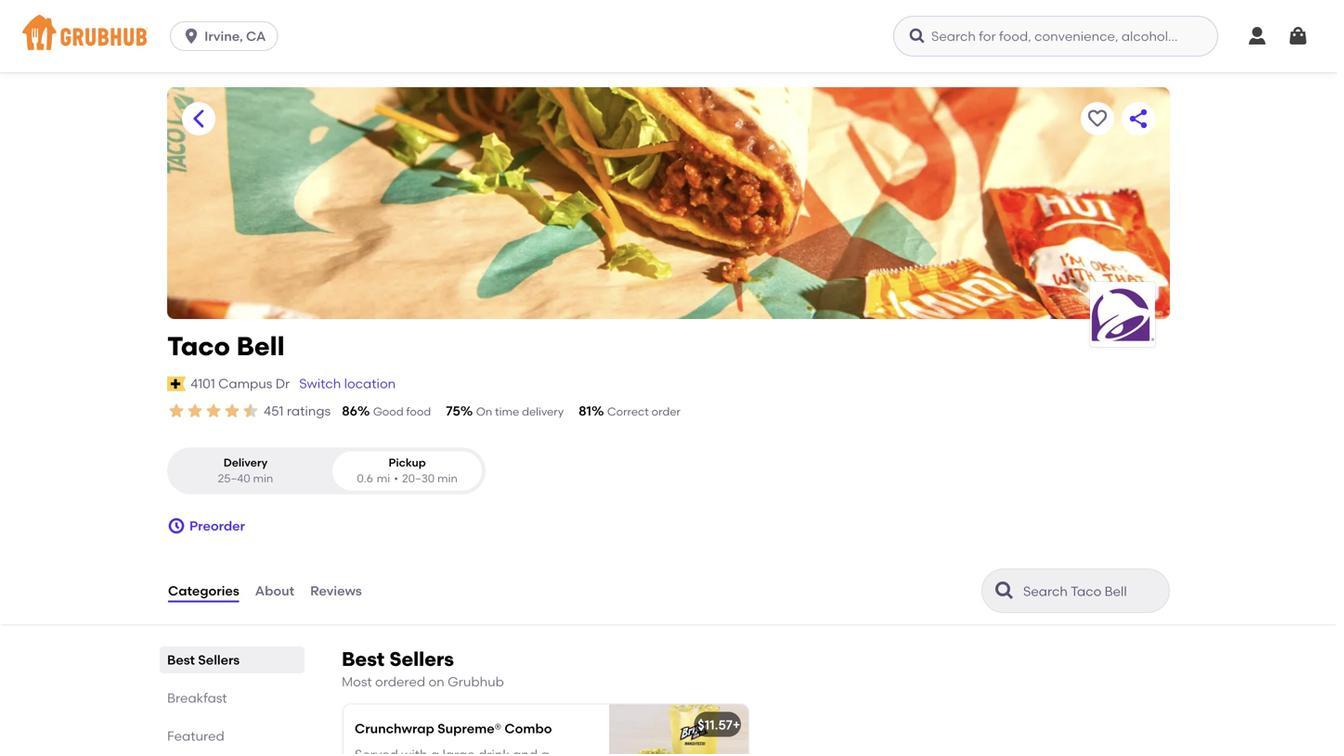 Task type: locate. For each thing, give the bounding box(es) containing it.
+
[[733, 718, 740, 733]]

0 horizontal spatial sellers
[[198, 653, 240, 669]]

campus
[[218, 376, 272, 392]]

crunchwrap supreme® combo
[[355, 721, 552, 737]]

taco bell
[[167, 331, 285, 362]]

categories
[[168, 583, 239, 599]]

search icon image
[[993, 580, 1016, 603]]

2 horizontal spatial svg image
[[1287, 25, 1309, 47]]

min down delivery
[[253, 472, 273, 486]]

sellers inside best sellers most ordered on grubhub
[[389, 648, 454, 672]]

reviews button
[[309, 558, 363, 625]]

star icon image
[[167, 402, 186, 421], [186, 402, 204, 421], [204, 402, 223, 421], [223, 402, 241, 421], [241, 402, 260, 421], [241, 402, 260, 421]]

ratings
[[287, 403, 331, 419]]

best for best sellers
[[167, 653, 195, 669]]

svg image
[[1246, 25, 1268, 47], [182, 27, 201, 45]]

taco
[[167, 331, 230, 362]]

food
[[406, 405, 431, 419]]

1 horizontal spatial min
[[437, 472, 458, 486]]

1 horizontal spatial svg image
[[1246, 25, 1268, 47]]

min right 20–30
[[437, 472, 458, 486]]

main navigation navigation
[[0, 0, 1337, 72]]

irvine, ca
[[204, 28, 266, 44]]

taco bell logo image
[[1090, 287, 1155, 342]]

86
[[342, 403, 357, 419]]

0 horizontal spatial best
[[167, 653, 195, 669]]

1 horizontal spatial svg image
[[908, 27, 927, 45]]

option group containing delivery 25–40 min
[[167, 448, 486, 495]]

switch location
[[299, 376, 396, 392]]

delivery
[[223, 456, 267, 470]]

best sellers most ordered on grubhub
[[342, 648, 504, 690]]

svg image inside 'irvine, ca' button
[[182, 27, 201, 45]]

switch location button
[[298, 374, 397, 395]]

•
[[394, 472, 398, 486]]

1 horizontal spatial best
[[342, 648, 385, 672]]

save this restaurant button
[[1081, 102, 1114, 136]]

mi
[[377, 472, 390, 486]]

preorder
[[189, 519, 245, 534]]

sellers
[[389, 648, 454, 672], [198, 653, 240, 669]]

451 ratings
[[264, 403, 331, 419]]

best up most
[[342, 648, 385, 672]]

svg image
[[1287, 25, 1309, 47], [908, 27, 927, 45], [167, 517, 186, 536]]

1 min from the left
[[253, 472, 273, 486]]

option group
[[167, 448, 486, 495]]

0 horizontal spatial svg image
[[182, 27, 201, 45]]

save this restaurant image
[[1086, 108, 1109, 130]]

Search Taco Bell search field
[[1021, 583, 1163, 601]]

pickup 0.6 mi • 20–30 min
[[357, 456, 458, 486]]

subscription pass image
[[167, 377, 186, 392]]

sellers up on
[[389, 648, 454, 672]]

sellers for best sellers
[[198, 653, 240, 669]]

2 min from the left
[[437, 472, 458, 486]]

best
[[342, 648, 385, 672], [167, 653, 195, 669]]

0 horizontal spatial min
[[253, 472, 273, 486]]

$11.57 +
[[698, 718, 740, 733]]

best inside best sellers most ordered on grubhub
[[342, 648, 385, 672]]

irvine,
[[204, 28, 243, 44]]

81
[[579, 403, 591, 419]]

on
[[428, 675, 444, 690]]

sellers up breakfast
[[198, 653, 240, 669]]

good food
[[373, 405, 431, 419]]

best sellers
[[167, 653, 240, 669]]

crunchwrap supreme® combo image
[[609, 705, 748, 755]]

min
[[253, 472, 273, 486], [437, 472, 458, 486]]

correct
[[607, 405, 649, 419]]

best up breakfast
[[167, 653, 195, 669]]

irvine, ca button
[[170, 21, 285, 51]]

0 horizontal spatial svg image
[[167, 517, 186, 536]]

1 horizontal spatial sellers
[[389, 648, 454, 672]]



Task type: describe. For each thing, give the bounding box(es) containing it.
grubhub
[[448, 675, 504, 690]]

on time delivery
[[476, 405, 564, 419]]

4101
[[191, 376, 215, 392]]

$11.57
[[698, 718, 733, 733]]

combo
[[505, 721, 552, 737]]

best for best sellers most ordered on grubhub
[[342, 648, 385, 672]]

switch
[[299, 376, 341, 392]]

delivery
[[522, 405, 564, 419]]

on
[[476, 405, 492, 419]]

categories button
[[167, 558, 240, 625]]

crunchwrap
[[355, 721, 434, 737]]

breakfast
[[167, 691, 227, 707]]

delivery 25–40 min
[[218, 456, 273, 486]]

min inside the delivery 25–40 min
[[253, 472, 273, 486]]

75
[[446, 403, 460, 419]]

preorder button
[[167, 510, 245, 543]]

time
[[495, 405, 519, 419]]

bell
[[236, 331, 285, 362]]

caret left icon image
[[188, 108, 210, 130]]

451
[[264, 403, 284, 419]]

sellers for best sellers most ordered on grubhub
[[389, 648, 454, 672]]

20–30
[[402, 472, 435, 486]]

most
[[342, 675, 372, 690]]

order
[[651, 405, 681, 419]]

supreme®
[[437, 721, 501, 737]]

reviews
[[310, 583, 362, 599]]

25–40
[[218, 472, 250, 486]]

min inside pickup 0.6 mi • 20–30 min
[[437, 472, 458, 486]]

dr
[[275, 376, 290, 392]]

0.6
[[357, 472, 373, 486]]

correct order
[[607, 405, 681, 419]]

location
[[344, 376, 396, 392]]

about button
[[254, 558, 295, 625]]

share icon image
[[1127, 108, 1149, 130]]

about
[[255, 583, 294, 599]]

ca
[[246, 28, 266, 44]]

4101 campus dr
[[191, 376, 290, 392]]

good
[[373, 405, 404, 419]]

pickup
[[389, 456, 426, 470]]

Search for food, convenience, alcohol... search field
[[893, 16, 1218, 57]]

4101 campus dr button
[[190, 374, 291, 395]]

ordered
[[375, 675, 425, 690]]

svg image inside preorder button
[[167, 517, 186, 536]]

featured
[[167, 729, 224, 745]]



Task type: vqa. For each thing, say whether or not it's contained in the screenshot.
left THE ON
no



